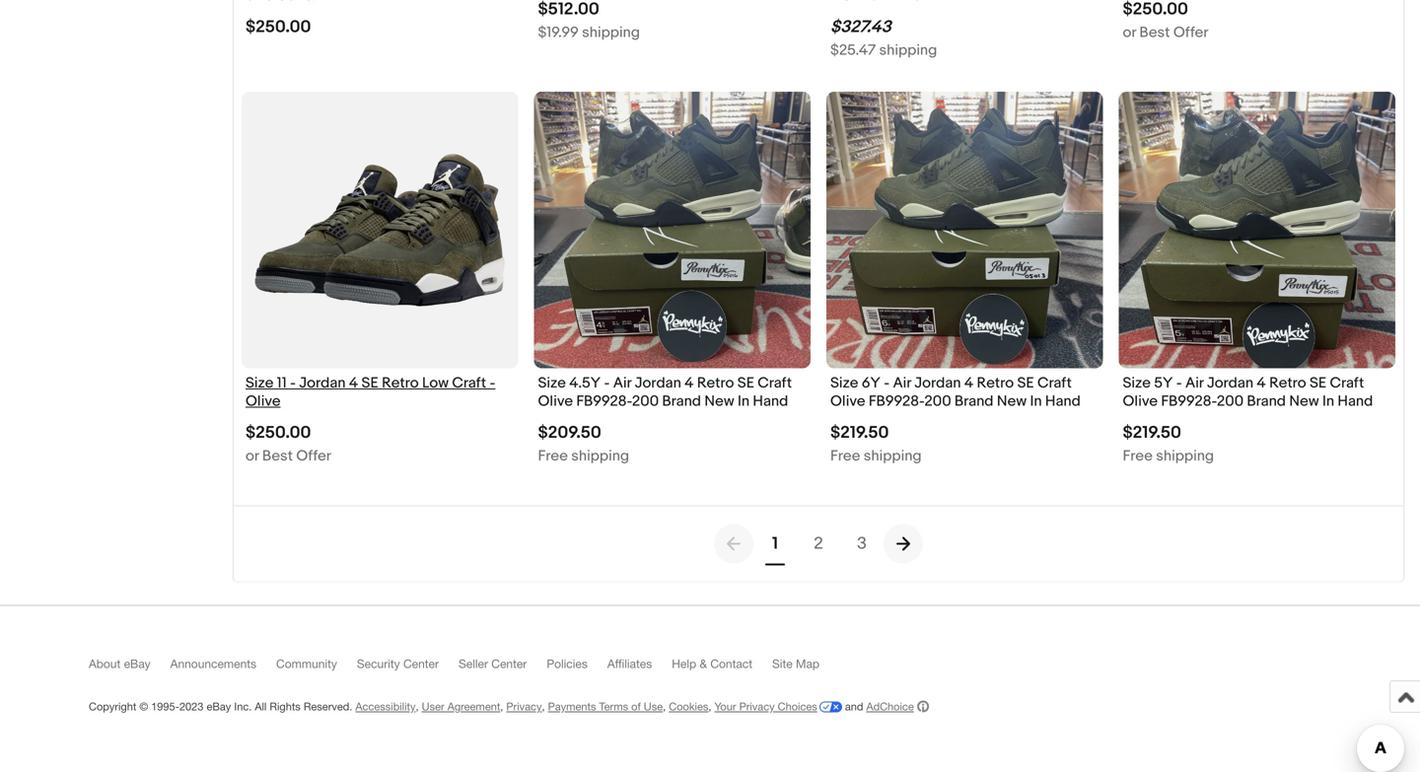Task type: locate. For each thing, give the bounding box(es) containing it.
0 horizontal spatial offer
[[296, 447, 331, 465]]

new inside size 5y - air jordan 4 retro se craft olive fb9928-200 brand new in hand
[[1289, 392, 1319, 410]]

200 inside size 5y - air jordan 4 retro se craft olive fb9928-200 brand new in hand
[[1217, 392, 1244, 410]]

1 craft from the left
[[452, 375, 486, 392]]

4 inside size 11 - jordan 4 se retro low craft - olive
[[349, 375, 358, 392]]

1 brand from the left
[[662, 392, 701, 410]]

jordan right '5y'
[[1207, 375, 1254, 392]]

new inside 'size 4.5y - air jordan 4 retro se craft olive fb9928-200 brand new in hand'
[[705, 392, 734, 410]]

size left '5y'
[[1123, 375, 1151, 392]]

ebay left inc.
[[207, 700, 231, 713]]

4 size from the left
[[1123, 375, 1151, 392]]

2 horizontal spatial free
[[1123, 447, 1153, 465]]

1 link
[[754, 522, 797, 566]]

community link
[[276, 657, 357, 680]]

navigation
[[714, 522, 923, 566]]

retro
[[382, 375, 419, 392], [697, 375, 734, 392], [977, 375, 1014, 392], [1269, 375, 1306, 392]]

air right the 6y
[[893, 375, 911, 392]]

3 craft from the left
[[1038, 375, 1072, 392]]

craft for size 6y - air jordan 4 retro se craft olive fb9928-200 brand new in hand
[[1038, 375, 1072, 392]]

offer inside $250.00 or best offer
[[296, 447, 331, 465]]

se inside size 5y - air jordan 4 retro se craft olive fb9928-200 brand new in hand
[[1310, 375, 1327, 392]]

1 vertical spatial $250.00
[[246, 423, 311, 443]]

shipping for size 4.5y - air jordan 4 retro se craft olive fb9928-200 brand new in hand
[[571, 447, 629, 465]]

brand for 5y
[[1247, 392, 1286, 410]]

$327.43 $25.47 shipping
[[830, 17, 937, 59]]

, left your
[[709, 700, 712, 713]]

0 horizontal spatial air
[[613, 375, 631, 392]]

retro for size 4.5y - air jordan 4 retro se craft olive fb9928-200 brand new in hand
[[697, 375, 734, 392]]

craft for size 11 - jordan 4 se retro low craft - olive
[[452, 375, 486, 392]]

1 horizontal spatial privacy
[[739, 700, 775, 713]]

hand inside size 6y - air jordan 4 retro se craft olive fb9928-200 brand new in hand
[[1045, 392, 1081, 410]]

4 jordan from the left
[[1207, 375, 1254, 392]]

size inside size 5y - air jordan 4 retro se craft olive fb9928-200 brand new in hand
[[1123, 375, 1151, 392]]

2 craft from the left
[[758, 375, 792, 392]]

1 vertical spatial offer
[[296, 447, 331, 465]]

1 - from the left
[[290, 375, 296, 392]]

se for size 4.5y - air jordan 4 retro se craft olive fb9928-200 brand new in hand
[[737, 375, 754, 392]]

2 - from the left
[[490, 375, 495, 392]]

1 retro from the left
[[382, 375, 419, 392]]

or
[[1123, 24, 1136, 41], [246, 447, 259, 465]]

olive inside size 11 - jordan 4 se retro low craft - olive
[[246, 392, 281, 410]]

0 horizontal spatial hand
[[753, 392, 788, 410]]

size for size 11 - jordan 4 se retro low craft - olive
[[246, 375, 274, 392]]

0 horizontal spatial $219.50
[[830, 423, 889, 443]]

1 , from the left
[[416, 700, 419, 713]]

1 in from the left
[[738, 392, 750, 410]]

4 - from the left
[[884, 375, 890, 392]]

1 air from the left
[[613, 375, 631, 392]]

5 , from the left
[[709, 700, 712, 713]]

1 $219.50 from the left
[[830, 423, 889, 443]]

size 11 - jordan 4 se retro low craft - olive
[[246, 375, 495, 410]]

retro inside 'size 4.5y - air jordan 4 retro se craft olive fb9928-200 brand new in hand'
[[697, 375, 734, 392]]

best inside $250.00 or best offer
[[262, 447, 293, 465]]

in for size 6y - air jordan 4 retro se craft olive fb9928-200 brand new in hand
[[1030, 392, 1042, 410]]

size 5y - air jordan 4 retro se craft olive fb9928-200 brand new in hand link
[[1123, 375, 1392, 415]]

$219.50
[[830, 423, 889, 443], [1123, 423, 1181, 443]]

brand inside 'size 4.5y - air jordan 4 retro se craft olive fb9928-200 brand new in hand'
[[662, 392, 701, 410]]

2 fb9928- from the left
[[869, 392, 925, 410]]

fb9928- down the 6y
[[869, 392, 925, 410]]

-
[[290, 375, 296, 392], [490, 375, 495, 392], [604, 375, 610, 392], [884, 375, 890, 392], [1176, 375, 1182, 392]]

2 horizontal spatial fb9928-
[[1161, 392, 1217, 410]]

craft
[[452, 375, 486, 392], [758, 375, 792, 392], [1038, 375, 1072, 392], [1330, 375, 1364, 392]]

craft inside size 11 - jordan 4 se retro low craft - olive
[[452, 375, 486, 392]]

2 horizontal spatial brand
[[1247, 392, 1286, 410]]

air for 4.5y
[[613, 375, 631, 392]]

policies link
[[547, 657, 607, 680]]

help & contact
[[672, 657, 753, 671]]

1 horizontal spatial brand
[[955, 392, 994, 410]]

size for size 4.5y - air jordan 4 retro se craft olive fb9928-200 brand new in hand
[[538, 375, 566, 392]]

craft for size 4.5y - air jordan 4 retro se craft olive fb9928-200 brand new in hand
[[758, 375, 792, 392]]

2 200 from the left
[[925, 392, 951, 410]]

privacy right your
[[739, 700, 775, 713]]

4 inside size 6y - air jordan 4 retro se craft olive fb9928-200 brand new in hand
[[964, 375, 974, 392]]

seller center
[[459, 657, 527, 671]]

- for size 4.5y - air jordan 4 retro se craft olive fb9928-200 brand new in hand
[[604, 375, 610, 392]]

1 horizontal spatial air
[[893, 375, 911, 392]]

- for size 5y - air jordan 4 retro se craft olive fb9928-200 brand new in hand
[[1176, 375, 1182, 392]]

community
[[276, 657, 337, 671]]

2 retro from the left
[[697, 375, 734, 392]]

0 vertical spatial $250.00
[[246, 17, 311, 38]]

2 hand from the left
[[1045, 392, 1081, 410]]

brand
[[662, 392, 701, 410], [955, 392, 994, 410], [1247, 392, 1286, 410]]

choices
[[778, 700, 817, 713]]

shipping down the 6y
[[864, 447, 922, 465]]

1 vertical spatial best
[[262, 447, 293, 465]]

olive
[[246, 392, 281, 410], [538, 392, 573, 410], [830, 392, 865, 410], [1123, 392, 1158, 410]]

fb9928- down 4.5y at the left
[[576, 392, 632, 410]]

shipping for size 5y - air jordan 4 retro se craft olive fb9928-200 brand new in hand
[[1156, 447, 1214, 465]]

1 free from the left
[[538, 447, 568, 465]]

$250.00 or best offer
[[246, 423, 331, 465]]

3 fb9928- from the left
[[1161, 392, 1217, 410]]

3 jordan from the left
[[915, 375, 961, 392]]

fb9928- inside size 6y - air jordan 4 retro se craft olive fb9928-200 brand new in hand
[[869, 392, 925, 410]]

0 horizontal spatial fb9928-
[[576, 392, 632, 410]]

contact
[[710, 657, 753, 671]]

1 horizontal spatial 200
[[925, 392, 951, 410]]

air right '5y'
[[1185, 375, 1204, 392]]

se
[[362, 375, 378, 392], [737, 375, 754, 392], [1017, 375, 1034, 392], [1310, 375, 1327, 392]]

shipping down the $209.50
[[571, 447, 629, 465]]

center right security
[[403, 657, 439, 671]]

agreement
[[447, 700, 500, 713]]

olive down 11
[[246, 392, 281, 410]]

center
[[403, 657, 439, 671], [491, 657, 527, 671]]

your privacy choices link
[[715, 700, 842, 713]]

jordan right 11
[[299, 375, 346, 392]]

olive inside size 6y - air jordan 4 retro se craft olive fb9928-200 brand new in hand
[[830, 392, 865, 410]]

in for size 4.5y - air jordan 4 retro se craft olive fb9928-200 brand new in hand
[[738, 392, 750, 410]]

1 se from the left
[[362, 375, 378, 392]]

4 se from the left
[[1310, 375, 1327, 392]]

2 horizontal spatial hand
[[1338, 392, 1373, 410]]

200 inside 'size 4.5y - air jordan 4 retro se craft olive fb9928-200 brand new in hand'
[[632, 392, 659, 410]]

$219.50 for size 6y - air jordan 4 retro se craft olive fb9928-200 brand new in hand
[[830, 423, 889, 443]]

accessibility link
[[355, 700, 416, 713]]

in inside 'size 4.5y - air jordan 4 retro se craft olive fb9928-200 brand new in hand'
[[738, 392, 750, 410]]

hand inside 'size 4.5y - air jordan 4 retro se craft olive fb9928-200 brand new in hand'
[[753, 392, 788, 410]]

2 brand from the left
[[955, 392, 994, 410]]

air right 4.5y at the left
[[613, 375, 631, 392]]

cookies
[[669, 700, 709, 713]]

of
[[631, 700, 641, 713]]

shipping down $327.43
[[879, 42, 937, 59]]

size 6y - air jordan 4 retro se craft olive fb9928-200 brand new in hand image
[[827, 92, 1103, 369]]

1 size from the left
[[246, 375, 274, 392]]

1 horizontal spatial new
[[997, 392, 1027, 410]]

olive down 4.5y at the left
[[538, 392, 573, 410]]

1 fb9928- from the left
[[576, 392, 632, 410]]

size inside size 6y - air jordan 4 retro se craft olive fb9928-200 brand new in hand
[[830, 375, 858, 392]]

adchoice
[[866, 700, 914, 713]]

0 horizontal spatial center
[[403, 657, 439, 671]]

hand
[[753, 392, 788, 410], [1045, 392, 1081, 410], [1338, 392, 1373, 410]]

1 olive from the left
[[246, 392, 281, 410]]

size 4.5y - air jordan 4 retro se craft olive fb9928-200 brand new in hand image
[[534, 92, 811, 369]]

air inside 'size 4.5y - air jordan 4 retro se craft olive fb9928-200 brand new in hand'
[[613, 375, 631, 392]]

se inside size 6y - air jordan 4 retro se craft olive fb9928-200 brand new in hand
[[1017, 375, 1034, 392]]

jordan for size 6y - air jordan 4 retro se craft olive fb9928-200 brand new in hand
[[915, 375, 961, 392]]

terms
[[599, 700, 628, 713]]

in inside size 5y - air jordan 4 retro se craft olive fb9928-200 brand new in hand
[[1323, 392, 1335, 410]]

privacy link
[[506, 700, 542, 713]]

affiliates link
[[607, 657, 672, 680]]

2 privacy from the left
[[739, 700, 775, 713]]

0 horizontal spatial 200
[[632, 392, 659, 410]]

200 for 4.5y
[[632, 392, 659, 410]]

and adchoice
[[842, 700, 914, 713]]

$219.50 free shipping
[[830, 423, 922, 465], [1123, 423, 1214, 465]]

3 size from the left
[[830, 375, 858, 392]]

retro inside size 11 - jordan 4 se retro low craft - olive
[[382, 375, 419, 392]]

3 brand from the left
[[1247, 392, 1286, 410]]

2 center from the left
[[491, 657, 527, 671]]

1 $219.50 free shipping from the left
[[830, 423, 922, 465]]

hand for size 4.5y - air jordan 4 retro se craft olive fb9928-200 brand new in hand
[[753, 392, 788, 410]]

200 inside size 6y - air jordan 4 retro se craft olive fb9928-200 brand new in hand
[[925, 392, 951, 410]]

1 horizontal spatial fb9928-
[[869, 392, 925, 410]]

announcements
[[170, 657, 256, 671]]

5 - from the left
[[1176, 375, 1182, 392]]

3 , from the left
[[542, 700, 545, 713]]

brand inside size 6y - air jordan 4 retro se craft olive fb9928-200 brand new in hand
[[955, 392, 994, 410]]

low
[[422, 375, 449, 392]]

size 11 - jordan 4 se retro low craft - olive image
[[242, 132, 518, 328]]

1 horizontal spatial hand
[[1045, 392, 1081, 410]]

2 $219.50 from the left
[[1123, 423, 1181, 443]]

fb9928-
[[576, 392, 632, 410], [869, 392, 925, 410], [1161, 392, 1217, 410]]

$219.50 free shipping for 5y
[[1123, 423, 1214, 465]]

3 free from the left
[[1123, 447, 1153, 465]]

size 4.5y - air jordan 4 retro se craft olive fb9928-200 brand new in hand link
[[538, 375, 807, 415]]

navigation containing 1
[[714, 522, 923, 566]]

2 horizontal spatial new
[[1289, 392, 1319, 410]]

2 jordan from the left
[[635, 375, 681, 392]]

0 horizontal spatial new
[[705, 392, 734, 410]]

fb9928- down '5y'
[[1161, 392, 1217, 410]]

- inside 'size 4.5y - air jordan 4 retro se craft olive fb9928-200 brand new in hand'
[[604, 375, 610, 392]]

1 200 from the left
[[632, 392, 659, 410]]

- right '5y'
[[1176, 375, 1182, 392]]

jordan inside 'size 4.5y - air jordan 4 retro se craft olive fb9928-200 brand new in hand'
[[635, 375, 681, 392]]

- right low
[[490, 375, 495, 392]]

- inside size 5y - air jordan 4 retro se craft olive fb9928-200 brand new in hand
[[1176, 375, 1182, 392]]

retro inside size 5y - air jordan 4 retro se craft olive fb9928-200 brand new in hand
[[1269, 375, 1306, 392]]

size 5y - air jordan 4 retro se craft olive fb9928-200 brand new in hand
[[1123, 375, 1373, 410]]

1 horizontal spatial offer
[[1173, 24, 1209, 41]]

copyright
[[89, 700, 136, 713]]

center for security center
[[403, 657, 439, 671]]

privacy
[[506, 700, 542, 713], [739, 700, 775, 713]]

in inside size 6y - air jordan 4 retro se craft olive fb9928-200 brand new in hand
[[1030, 392, 1042, 410]]

$250.00
[[246, 17, 311, 38], [246, 423, 311, 443]]

olive for size 5y - air jordan 4 retro se craft olive fb9928-200 brand new in hand
[[1123, 392, 1158, 410]]

2 free from the left
[[830, 447, 860, 465]]

fb9928- inside size 5y - air jordan 4 retro se craft olive fb9928-200 brand new in hand
[[1161, 392, 1217, 410]]

2 link
[[797, 522, 840, 566]]

craft inside 'size 4.5y - air jordan 4 retro se craft olive fb9928-200 brand new in hand'
[[758, 375, 792, 392]]

1 horizontal spatial center
[[491, 657, 527, 671]]

1 horizontal spatial $219.50 free shipping
[[1123, 423, 1214, 465]]

1 horizontal spatial $219.50
[[1123, 423, 1181, 443]]

rights
[[270, 700, 301, 713]]

3 hand from the left
[[1338, 392, 1373, 410]]

0 horizontal spatial in
[[738, 392, 750, 410]]

3 new from the left
[[1289, 392, 1319, 410]]

2 new from the left
[[997, 392, 1027, 410]]

jordan inside size 6y - air jordan 4 retro se craft olive fb9928-200 brand new in hand
[[915, 375, 961, 392]]

4 olive from the left
[[1123, 392, 1158, 410]]

- right the 6y
[[884, 375, 890, 392]]

new inside size 6y - air jordan 4 retro se craft olive fb9928-200 brand new in hand
[[997, 392, 1027, 410]]

- inside size 6y - air jordan 4 retro se craft olive fb9928-200 brand new in hand
[[884, 375, 890, 392]]

all
[[255, 700, 267, 713]]

2 se from the left
[[737, 375, 754, 392]]

$250.00 for $250.00
[[246, 17, 311, 38]]

jordan for size 5y - air jordan 4 retro se craft olive fb9928-200 brand new in hand
[[1207, 375, 1254, 392]]

0 horizontal spatial brand
[[662, 392, 701, 410]]

$250.00 inside $250.00 or best offer
[[246, 423, 311, 443]]

- right 4.5y at the left
[[604, 375, 610, 392]]

brand inside size 5y - air jordan 4 retro se craft olive fb9928-200 brand new in hand
[[1247, 392, 1286, 410]]

1 horizontal spatial free
[[830, 447, 860, 465]]

4 4 from the left
[[1257, 375, 1266, 392]]

center inside seller center link
[[491, 657, 527, 671]]

3 200 from the left
[[1217, 392, 1244, 410]]

center right seller
[[491, 657, 527, 671]]

$219.50 free shipping down the 6y
[[830, 423, 922, 465]]

free
[[538, 447, 568, 465], [830, 447, 860, 465], [1123, 447, 1153, 465]]

1 horizontal spatial best
[[1139, 24, 1170, 41]]

new for size 5y - air jordan 4 retro se craft olive fb9928-200 brand new in hand
[[1289, 392, 1319, 410]]

jordan right the 6y
[[915, 375, 961, 392]]

policies
[[547, 657, 588, 671]]

air inside size 6y - air jordan 4 retro se craft olive fb9928-200 brand new in hand
[[893, 375, 911, 392]]

, left cookies link
[[663, 700, 666, 713]]

about ebay link
[[89, 657, 170, 680]]

size left 4.5y at the left
[[538, 375, 566, 392]]

offer
[[1173, 24, 1209, 41], [296, 447, 331, 465]]

1995-
[[151, 700, 179, 713]]

4
[[349, 375, 358, 392], [685, 375, 694, 392], [964, 375, 974, 392], [1257, 375, 1266, 392]]

$219.50 for size 5y - air jordan 4 retro se craft olive fb9928-200 brand new in hand
[[1123, 423, 1181, 443]]

privacy down seller center link
[[506, 700, 542, 713]]

best
[[1139, 24, 1170, 41], [262, 447, 293, 465]]

retro inside size 6y - air jordan 4 retro se craft olive fb9928-200 brand new in hand
[[977, 375, 1014, 392]]

2 $219.50 free shipping from the left
[[1123, 423, 1214, 465]]

in
[[738, 392, 750, 410], [1030, 392, 1042, 410], [1323, 392, 1335, 410]]

1 horizontal spatial or
[[1123, 24, 1136, 41]]

$19.99 shipping
[[538, 24, 640, 41]]

0 horizontal spatial ebay
[[124, 657, 151, 671]]

3 - from the left
[[604, 375, 610, 392]]

size 11 - jordan 4 se retro low craft - olive link
[[246, 375, 514, 415]]

size left the 6y
[[830, 375, 858, 392]]

1 hand from the left
[[753, 392, 788, 410]]

reserved.
[[304, 700, 352, 713]]

hand for size 5y - air jordan 4 retro se craft olive fb9928-200 brand new in hand
[[1338, 392, 1373, 410]]

2 horizontal spatial in
[[1323, 392, 1335, 410]]

3 se from the left
[[1017, 375, 1034, 392]]

- right 11
[[290, 375, 296, 392]]

2 olive from the left
[[538, 392, 573, 410]]

jordan inside size 5y - air jordan 4 retro se craft olive fb9928-200 brand new in hand
[[1207, 375, 1254, 392]]

4 inside size 5y - air jordan 4 retro se craft olive fb9928-200 brand new in hand
[[1257, 375, 1266, 392]]

center inside security center link
[[403, 657, 439, 671]]

hand inside size 5y - air jordan 4 retro se craft olive fb9928-200 brand new in hand
[[1338, 392, 1373, 410]]

shipping
[[582, 24, 640, 41], [879, 42, 937, 59], [571, 447, 629, 465], [864, 447, 922, 465], [1156, 447, 1214, 465]]

olive inside 'size 4.5y - air jordan 4 retro se craft olive fb9928-200 brand new in hand'
[[538, 392, 573, 410]]

4 craft from the left
[[1330, 375, 1364, 392]]

3 air from the left
[[1185, 375, 1204, 392]]

0 horizontal spatial privacy
[[506, 700, 542, 713]]

$219.50 down '5y'
[[1123, 423, 1181, 443]]

3 olive from the left
[[830, 392, 865, 410]]

1 vertical spatial or
[[246, 447, 259, 465]]

craft inside size 6y - air jordan 4 retro se craft olive fb9928-200 brand new in hand
[[1038, 375, 1072, 392]]

size
[[246, 375, 274, 392], [538, 375, 566, 392], [830, 375, 858, 392], [1123, 375, 1151, 392]]

1 horizontal spatial ebay
[[207, 700, 231, 713]]

1 center from the left
[[403, 657, 439, 671]]

shipping down '5y'
[[1156, 447, 1214, 465]]

2
[[814, 534, 823, 554]]

0 horizontal spatial best
[[262, 447, 293, 465]]

user
[[422, 700, 444, 713]]

2 air from the left
[[893, 375, 911, 392]]

2 4 from the left
[[685, 375, 694, 392]]

$219.50 free shipping down '5y'
[[1123, 423, 1214, 465]]

$25.47
[[830, 42, 876, 59]]

2 horizontal spatial 200
[[1217, 392, 1244, 410]]

craft inside size 5y - air jordan 4 retro se craft olive fb9928-200 brand new in hand
[[1330, 375, 1364, 392]]

fb9928- inside 'size 4.5y - air jordan 4 retro se craft olive fb9928-200 brand new in hand'
[[576, 392, 632, 410]]

200
[[632, 392, 659, 410], [925, 392, 951, 410], [1217, 392, 1244, 410]]

1 horizontal spatial in
[[1030, 392, 1042, 410]]

200 for 5y
[[1217, 392, 1244, 410]]

, left user
[[416, 700, 419, 713]]

ebay
[[124, 657, 151, 671], [207, 700, 231, 713]]

or inside $250.00 or best offer
[[246, 447, 259, 465]]

ebay right about
[[124, 657, 151, 671]]

olive down the 6y
[[830, 392, 865, 410]]

0 horizontal spatial free
[[538, 447, 568, 465]]

size inside size 11 - jordan 4 se retro low craft - olive
[[246, 375, 274, 392]]

3 in from the left
[[1323, 392, 1335, 410]]

, left payments
[[542, 700, 545, 713]]

$219.50 down the 6y
[[830, 423, 889, 443]]

0 horizontal spatial or
[[246, 447, 259, 465]]

craft for size 5y - air jordan 4 retro se craft olive fb9928-200 brand new in hand
[[1330, 375, 1364, 392]]

announcements link
[[170, 657, 276, 680]]

olive down '5y'
[[1123, 392, 1158, 410]]

4 retro from the left
[[1269, 375, 1306, 392]]

3 4 from the left
[[964, 375, 974, 392]]

2 size from the left
[[538, 375, 566, 392]]

4 inside 'size 4.5y - air jordan 4 retro se craft olive fb9928-200 brand new in hand'
[[685, 375, 694, 392]]

3 retro from the left
[[977, 375, 1014, 392]]

air inside size 5y - air jordan 4 retro se craft olive fb9928-200 brand new in hand
[[1185, 375, 1204, 392]]

size inside 'size 4.5y - air jordan 4 retro se craft olive fb9928-200 brand new in hand'
[[538, 375, 566, 392]]

2 $250.00 from the top
[[246, 423, 311, 443]]

jordan right 4.5y at the left
[[635, 375, 681, 392]]

shipping inside $209.50 free shipping
[[571, 447, 629, 465]]

size left 11
[[246, 375, 274, 392]]

1 4 from the left
[[349, 375, 358, 392]]

,
[[416, 700, 419, 713], [500, 700, 503, 713], [542, 700, 545, 713], [663, 700, 666, 713], [709, 700, 712, 713]]

0 horizontal spatial $219.50 free shipping
[[830, 423, 922, 465]]

olive inside size 5y - air jordan 4 retro se craft olive fb9928-200 brand new in hand
[[1123, 392, 1158, 410]]

2 horizontal spatial air
[[1185, 375, 1204, 392]]

- for size 6y - air jordan 4 retro se craft olive fb9928-200 brand new in hand
[[884, 375, 890, 392]]

2 in from the left
[[1030, 392, 1042, 410]]

about
[[89, 657, 121, 671]]

free inside $209.50 free shipping
[[538, 447, 568, 465]]

0 vertical spatial ebay
[[124, 657, 151, 671]]

1 jordan from the left
[[299, 375, 346, 392]]

new for size 6y - air jordan 4 retro se craft olive fb9928-200 brand new in hand
[[997, 392, 1027, 410]]

, left privacy link
[[500, 700, 503, 713]]

1 $250.00 from the top
[[246, 17, 311, 38]]

new
[[705, 392, 734, 410], [997, 392, 1027, 410], [1289, 392, 1319, 410]]

retro for size 11 - jordan 4 se retro low craft - olive
[[382, 375, 419, 392]]

se inside 'size 4.5y - air jordan 4 retro se craft olive fb9928-200 brand new in hand'
[[737, 375, 754, 392]]

1 new from the left
[[705, 392, 734, 410]]



Task type: describe. For each thing, give the bounding box(es) containing it.
affiliates
[[607, 657, 652, 671]]

retro for size 6y - air jordan 4 retro se craft olive fb9928-200 brand new in hand
[[977, 375, 1014, 392]]

jordan inside size 11 - jordan 4 se retro low craft - olive
[[299, 375, 346, 392]]

site
[[772, 657, 793, 671]]

fb9928- for 6y
[[869, 392, 925, 410]]

$219.50 free shipping for 6y
[[830, 423, 922, 465]]

©
[[139, 700, 148, 713]]

security center
[[357, 657, 439, 671]]

4 for size 6y - air jordan 4 retro se craft olive fb9928-200 brand new in hand
[[964, 375, 974, 392]]

site map
[[772, 657, 820, 671]]

4 , from the left
[[663, 700, 666, 713]]

cookies link
[[669, 700, 709, 713]]

brand for 4.5y
[[662, 392, 701, 410]]

0 vertical spatial best
[[1139, 24, 1170, 41]]

adchoice link
[[866, 700, 929, 713]]

help
[[672, 657, 696, 671]]

free for size 6y - air jordan 4 retro se craft olive fb9928-200 brand new in hand
[[830, 447, 860, 465]]

3
[[857, 534, 867, 554]]

payments terms of use link
[[548, 700, 663, 713]]

free for size 4.5y - air jordan 4 retro se craft olive fb9928-200 brand new in hand
[[538, 447, 568, 465]]

inc.
[[234, 700, 252, 713]]

help & contact link
[[672, 657, 772, 680]]

2 , from the left
[[500, 700, 503, 713]]

about ebay
[[89, 657, 151, 671]]

accessibility
[[355, 700, 416, 713]]

4 for size 5y - air jordan 4 retro se craft olive fb9928-200 brand new in hand
[[1257, 375, 1266, 392]]

or best offer
[[1123, 24, 1209, 41]]

use
[[644, 700, 663, 713]]

4 for size 4.5y - air jordan 4 retro se craft olive fb9928-200 brand new in hand
[[685, 375, 694, 392]]

shipping inside $327.43 $25.47 shipping
[[879, 42, 937, 59]]

air for 6y
[[893, 375, 911, 392]]

fb9928- for 4.5y
[[576, 392, 632, 410]]

jordan for size 4.5y - air jordan 4 retro se craft olive fb9928-200 brand new in hand
[[635, 375, 681, 392]]

brand for 6y
[[955, 392, 994, 410]]

copyright © 1995-2023 ebay inc. all rights reserved. accessibility , user agreement , privacy , payments terms of use , cookies , your privacy choices
[[89, 700, 817, 713]]

0 vertical spatial or
[[1123, 24, 1136, 41]]

2023
[[179, 700, 204, 713]]

fb9928- for 5y
[[1161, 392, 1217, 410]]

0 vertical spatial offer
[[1173, 24, 1209, 41]]

se for size 5y - air jordan 4 retro se craft olive fb9928-200 brand new in hand
[[1310, 375, 1327, 392]]

map
[[796, 657, 820, 671]]

your
[[715, 700, 736, 713]]

4.5y
[[569, 375, 601, 392]]

hand for size 6y - air jordan 4 retro se craft olive fb9928-200 brand new in hand
[[1045, 392, 1081, 410]]

se inside size 11 - jordan 4 se retro low craft - olive
[[362, 375, 378, 392]]

200 for 6y
[[925, 392, 951, 410]]

seller center link
[[459, 657, 547, 680]]

6y
[[862, 375, 881, 392]]

new for size 4.5y - air jordan 4 retro se craft olive fb9928-200 brand new in hand
[[705, 392, 734, 410]]

5y
[[1154, 375, 1173, 392]]

user agreement link
[[422, 700, 500, 713]]

olive for size 6y - air jordan 4 retro se craft olive fb9928-200 brand new in hand
[[830, 392, 865, 410]]

size 4.5y - air jordan 4 retro se craft olive fb9928-200 brand new in hand
[[538, 375, 792, 410]]

$209.50
[[538, 423, 601, 443]]

11
[[277, 375, 287, 392]]

$209.50 free shipping
[[538, 423, 629, 465]]

site map link
[[772, 657, 839, 680]]

in for size 5y - air jordan 4 retro se craft olive fb9928-200 brand new in hand
[[1323, 392, 1335, 410]]

3 link
[[840, 522, 884, 566]]

security center link
[[357, 657, 459, 680]]

$250.00 for $250.00 or best offer
[[246, 423, 311, 443]]

1 privacy from the left
[[506, 700, 542, 713]]

olive for size 4.5y - air jordan 4 retro se craft olive fb9928-200 brand new in hand
[[538, 392, 573, 410]]

center for seller center
[[491, 657, 527, 671]]

security
[[357, 657, 400, 671]]

seller
[[459, 657, 488, 671]]

shipping right $19.99
[[582, 24, 640, 41]]

size 6y - air jordan 4 retro se craft olive fb9928-200 brand new in hand
[[830, 375, 1081, 410]]

retro for size 5y - air jordan 4 retro se craft olive fb9928-200 brand new in hand
[[1269, 375, 1306, 392]]

&
[[700, 657, 707, 671]]

$327.43
[[830, 17, 891, 38]]

size 5y - air jordan 4 retro se craft olive fb9928-200 brand new in hand image
[[1119, 92, 1396, 369]]

size for size 5y - air jordan 4 retro se craft olive fb9928-200 brand new in hand
[[1123, 375, 1151, 392]]

se for size 6y - air jordan 4 retro se craft olive fb9928-200 brand new in hand
[[1017, 375, 1034, 392]]

size 6y - air jordan 4 retro se craft olive fb9928-200 brand new in hand link
[[830, 375, 1099, 415]]

free for size 5y - air jordan 4 retro se craft olive fb9928-200 brand new in hand
[[1123, 447, 1153, 465]]

1 vertical spatial ebay
[[207, 700, 231, 713]]

- for size 11 - jordan 4 se retro low craft - olive
[[290, 375, 296, 392]]

payments
[[548, 700, 596, 713]]

$19.99
[[538, 24, 579, 41]]

and
[[845, 700, 863, 713]]

1
[[772, 534, 778, 554]]

size for size 6y - air jordan 4 retro se craft olive fb9928-200 brand new in hand
[[830, 375, 858, 392]]

shipping for size 6y - air jordan 4 retro se craft olive fb9928-200 brand new in hand
[[864, 447, 922, 465]]

air for 5y
[[1185, 375, 1204, 392]]



Task type: vqa. For each thing, say whether or not it's contained in the screenshot.
Jordan inside the Size 6Y - Air Jordan 4 Retro SE Craft Olive FB9928-200 Brand New In Hand
yes



